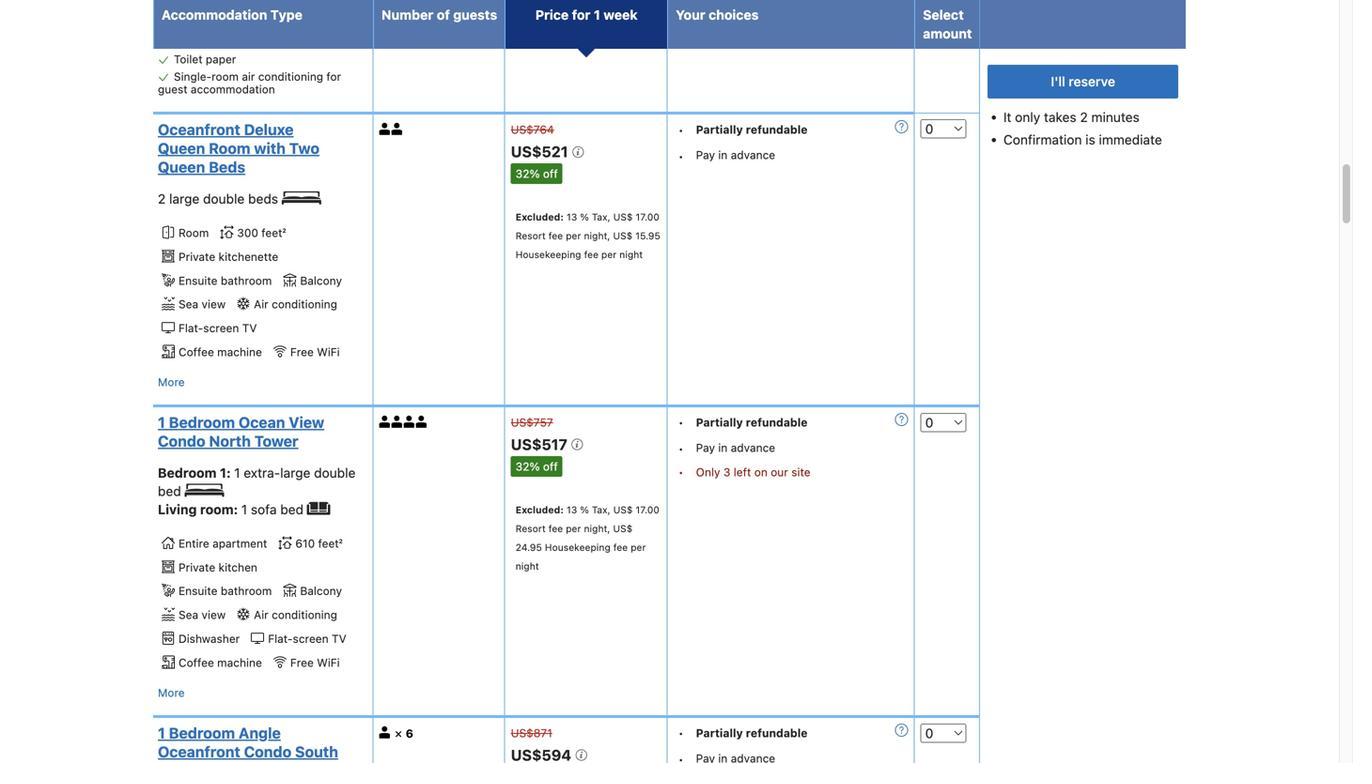 Task type: vqa. For each thing, say whether or not it's contained in the screenshot.
the has within the Ideally situated in Ocean City, Beach Bum Inn features air-conditioned rooms with free WiFi and free private parking. The property is around 800 metres from Ripley's Believe It or Not, 2.9 km from Baja Amusements and 3.8 km from Grand Prix Amusements. The inn has an indoor pool and a 24-hour front desk. All rooms in the inn are equipped with a flat-screen TV with satellite channels. With a private bathroom fitted with a shower and free toiletries, some rooms at Beach Bum Inn also feature a city view. At the accommodation the rooms have bed linen and towels. Guests at Beach Bum Inn will be able to enjoy activities in and around Ocean City, like fishing and cycling. Popular points of interest near the inn include Ocean City Harbor, Ocean City Boardwalk and Jolly Roger at the Pier. The nearest airport is Ocean City Municipal Airport, 6 km from Beach Bum Inn.
no



Task type: describe. For each thing, give the bounding box(es) containing it.
15.95
[[635, 230, 660, 242]]

us$757
[[511, 416, 553, 429]]

300
[[237, 226, 258, 240]]

32% for us$521
[[516, 167, 540, 180]]

1 for 1 bedroom ocean view condo north tower
[[158, 414, 165, 432]]

our
[[771, 466, 788, 479]]

1 horizontal spatial tv
[[332, 633, 346, 646]]

on
[[754, 466, 768, 479]]

air
[[242, 70, 255, 83]]

oceanfront deluxe queen room with two queen beds
[[158, 121, 319, 176]]

guests
[[453, 7, 497, 23]]

0 horizontal spatial flat-
[[179, 322, 203, 335]]

1 horizontal spatial screen
[[293, 633, 329, 646]]

more link for 1 bedroom ocean view condo north tower
[[158, 684, 185, 703]]

resort for us$521
[[516, 230, 546, 242]]

apartment
[[212, 537, 267, 551]]

tax, for us$521
[[592, 212, 610, 223]]

in for us$517
[[718, 441, 728, 455]]

wake-up service
[[174, 34, 262, 47]]

condo for north
[[158, 433, 205, 450]]

wake-
[[174, 34, 208, 47]]

with
[[254, 140, 286, 157]]

% for us$517
[[580, 504, 589, 516]]

us$521
[[511, 143, 572, 161]]

advance for us$517
[[731, 441, 775, 455]]

pay in advance for us$517
[[696, 441, 775, 455]]

view for queen
[[202, 298, 226, 311]]

1 bedroom ocean view condo north tower
[[158, 414, 324, 450]]

channels
[[207, 15, 254, 28]]

dishwasher
[[179, 633, 240, 646]]

takes
[[1044, 109, 1076, 125]]

living
[[158, 502, 197, 518]]

night, for us$517
[[584, 523, 610, 535]]

bedroom for angle
[[169, 725, 235, 743]]

1 bedroom angle oceanfront condo south tower link
[[158, 724, 362, 764]]

choices
[[709, 7, 759, 23]]

toilet paper
[[174, 53, 236, 66]]

sea view for queen
[[179, 298, 226, 311]]

minutes
[[1091, 109, 1140, 125]]

2 queen from the top
[[158, 158, 205, 176]]

conditioning for oceanfront deluxe queen room with two queen beds
[[272, 298, 337, 311]]

more for 1 bedroom ocean view condo north tower
[[158, 687, 185, 700]]

housekeeping for us$521
[[516, 249, 581, 260]]

more for oceanfront deluxe queen room with two queen beds
[[158, 376, 185, 389]]

0 horizontal spatial 2
[[158, 191, 166, 207]]

1 extra-large double bed
[[158, 465, 356, 499]]

toilet
[[174, 53, 203, 66]]

sofa
[[251, 502, 277, 518]]

2 vertical spatial occupancy image
[[379, 727, 391, 739]]

refundable for us$517
[[746, 416, 808, 429]]

0 vertical spatial double
[[203, 191, 245, 207]]

immediate
[[1099, 132, 1162, 148]]

amount
[[923, 26, 972, 41]]

single-
[[174, 70, 212, 83]]

bedroom 1:
[[158, 465, 234, 481]]

excluded: for us$517
[[516, 504, 564, 516]]

housekeeping for us$517
[[545, 542, 611, 553]]

32% off for us$517
[[516, 460, 558, 473]]

32% off for us$521
[[516, 167, 558, 180]]

your choices
[[676, 7, 759, 23]]

beds
[[248, 191, 278, 207]]

3 partially from the top
[[696, 727, 743, 740]]

ocean
[[239, 414, 285, 432]]

24.95
[[516, 542, 542, 553]]

1 queen from the top
[[158, 140, 205, 157]]

paper
[[206, 53, 236, 66]]

north
[[209, 433, 251, 450]]

bathroom for tower
[[221, 585, 272, 598]]

1 vertical spatial occupancy image
[[391, 416, 404, 428]]

refundable for us$521
[[746, 123, 808, 136]]

clock
[[318, 34, 346, 47]]

13 for us$521
[[567, 212, 577, 223]]

1 vertical spatial room
[[179, 226, 209, 240]]

1 wifi from the top
[[317, 346, 340, 359]]

6
[[406, 728, 413, 741]]

accommodation
[[162, 7, 267, 23]]

of
[[437, 7, 450, 23]]

0 vertical spatial occupancy image
[[379, 123, 391, 135]]

feet² for oceanfront deluxe queen room with two queen beds
[[262, 226, 286, 240]]

0 vertical spatial flat-screen tv
[[179, 322, 257, 335]]

2 coffee machine from the top
[[179, 657, 262, 670]]

1 us$ from the top
[[613, 212, 633, 223]]

1 horizontal spatial flat-
[[268, 633, 293, 646]]

sea view for tower
[[179, 609, 226, 622]]

balcony for 1 bedroom ocean view condo north tower
[[300, 585, 342, 598]]

13 % tax, us$ 17.00 resort fee per night, us$ 24.95 housekeeping fee per night
[[516, 504, 660, 572]]

17.00 for us$521
[[636, 212, 660, 223]]

2 inside it only takes 2 minutes confirmation is immediate
[[1080, 109, 1088, 125]]

price for 1 week
[[535, 7, 638, 23]]

0 vertical spatial screen
[[203, 322, 239, 335]]

pay for us$521
[[696, 149, 715, 162]]

kitchen
[[219, 561, 257, 574]]

1 free from the top
[[290, 346, 314, 359]]

32% for us$517
[[516, 460, 540, 473]]

week
[[604, 7, 638, 23]]

17.00 for us$517
[[636, 504, 660, 516]]

1 for 1 bedroom angle oceanfront condo south tower
[[158, 725, 165, 743]]

feet² for 1 bedroom ocean view condo north tower
[[318, 537, 343, 551]]

off for us$521
[[543, 167, 558, 180]]

2 coffee from the top
[[179, 657, 214, 670]]

cable
[[174, 15, 204, 28]]

2 large double beds
[[158, 191, 282, 207]]

room inside the oceanfront deluxe queen room with two queen beds
[[209, 140, 250, 157]]

us$517
[[511, 436, 571, 454]]

ensuite for queen
[[179, 274, 218, 287]]

up
[[208, 34, 221, 47]]

kitchenette
[[219, 250, 278, 263]]

off for us$517
[[543, 460, 558, 473]]

view
[[289, 414, 324, 432]]

price
[[535, 7, 569, 23]]

13 for us$517
[[567, 504, 577, 516]]

alarm
[[284, 34, 315, 47]]

night for us$517
[[516, 561, 539, 572]]

1 bedroom ocean view condo north tower link
[[158, 413, 362, 451]]

excluded: for us$521
[[516, 212, 564, 223]]

0 vertical spatial for
[[572, 7, 591, 23]]

only 3 left on our site
[[696, 466, 811, 479]]

balcony for oceanfront deluxe queen room with two queen beds
[[300, 274, 342, 287]]

2 machine from the top
[[217, 657, 262, 670]]

×
[[395, 727, 402, 741]]

3 refundable from the top
[[746, 727, 808, 740]]

1 bedroom angle oceanfront condo south tower
[[158, 725, 338, 764]]

i'll reserve
[[1051, 74, 1115, 89]]

2 wifi from the top
[[317, 657, 340, 670]]

partially for us$521
[[696, 123, 743, 136]]

partially refundable for us$517
[[696, 416, 808, 429]]

partially for us$517
[[696, 416, 743, 429]]

610
[[295, 537, 315, 551]]

0 horizontal spatial tv
[[242, 322, 257, 335]]

only
[[696, 466, 720, 479]]

i'll reserve button
[[988, 65, 1178, 99]]

4 • from the top
[[678, 443, 684, 456]]

oceanfront deluxe queen room with two queen beds link
[[158, 120, 362, 177]]

sea for 1 bedroom ocean view condo north tower
[[179, 609, 198, 622]]

3 partially refundable from the top
[[696, 727, 808, 740]]

left
[[734, 466, 751, 479]]

bathroom for queen
[[221, 274, 272, 287]]

number
[[381, 7, 433, 23]]

private kitchenette
[[179, 250, 278, 263]]

is
[[1085, 132, 1095, 148]]

alarm clock
[[284, 34, 346, 47]]

resort for us$517
[[516, 523, 546, 535]]

night for us$521
[[619, 249, 643, 260]]

1 machine from the top
[[217, 346, 262, 359]]



Task type: locate. For each thing, give the bounding box(es) containing it.
1 vertical spatial 13
[[567, 504, 577, 516]]

0 vertical spatial bedroom
[[169, 414, 235, 432]]

1 vertical spatial more
[[158, 687, 185, 700]]

entire
[[179, 537, 209, 551]]

tower
[[254, 433, 298, 450], [158, 762, 202, 764]]

2 refundable from the top
[[746, 416, 808, 429]]

machine up ocean
[[217, 346, 262, 359]]

1 pay from the top
[[696, 149, 715, 162]]

free wifi up view
[[290, 346, 340, 359]]

%
[[580, 212, 589, 223], [580, 504, 589, 516]]

housekeeping inside 13 % tax, us$ 17.00 resort fee per night, us$ 24.95 housekeeping fee per night
[[545, 542, 611, 553]]

2 32% off. you're getting 32% off the original price due to multiple deals and benefits.. element from the top
[[511, 457, 563, 477]]

1 vertical spatial bedroom
[[169, 725, 235, 743]]

room up beds
[[209, 140, 250, 157]]

tax, inside the 13 % tax, us$ 17.00 resort fee per night, us$ 15.95 housekeeping fee per night
[[592, 212, 610, 223]]

select amount
[[923, 7, 972, 41]]

0 vertical spatial condo
[[158, 433, 205, 450]]

0 vertical spatial flat-
[[179, 322, 203, 335]]

sea view up dishwasher
[[179, 609, 226, 622]]

1 vertical spatial air
[[254, 609, 268, 622]]

1 inside the 1 bedroom ocean view condo north tower
[[158, 414, 165, 432]]

condo inside 1 bedroom angle oceanfront condo south tower
[[244, 744, 291, 761]]

1 pay in advance from the top
[[696, 149, 775, 162]]

0 vertical spatial 13
[[567, 212, 577, 223]]

1 oceanfront from the top
[[158, 121, 240, 139]]

air conditioning down 610
[[254, 609, 337, 622]]

32%
[[516, 167, 540, 180], [516, 460, 540, 473]]

2 air conditioning from the top
[[254, 609, 337, 622]]

13 down "us$521"
[[567, 212, 577, 223]]

2 partially from the top
[[696, 416, 743, 429]]

bedroom for ocean
[[169, 414, 235, 432]]

oceanfront up beds
[[158, 121, 240, 139]]

1 32% off. you're getting 32% off the original price due to multiple deals and benefits.. element from the top
[[511, 164, 563, 184]]

1 vertical spatial oceanfront
[[158, 744, 240, 761]]

pay in advance for us$521
[[696, 149, 775, 162]]

0 horizontal spatial for
[[326, 70, 341, 83]]

2 private from the top
[[179, 561, 215, 574]]

flat- right dishwasher
[[268, 633, 293, 646]]

1 13 from the top
[[567, 212, 577, 223]]

1 32% off from the top
[[516, 167, 558, 180]]

2 balcony from the top
[[300, 585, 342, 598]]

ensuite down private kitchenette
[[179, 274, 218, 287]]

beds
[[209, 158, 245, 176]]

pay in advance
[[696, 149, 775, 162], [696, 441, 775, 455]]

ensuite for tower
[[179, 585, 218, 598]]

0 vertical spatial advance
[[731, 149, 775, 162]]

2 • from the top
[[678, 150, 684, 163]]

1 vertical spatial tv
[[332, 633, 346, 646]]

1 night, from the top
[[584, 230, 610, 242]]

1 vertical spatial balcony
[[300, 585, 342, 598]]

single-room air conditioning for guest accommodation
[[158, 70, 341, 96]]

0 vertical spatial sea
[[179, 298, 198, 311]]

2 more from the top
[[158, 687, 185, 700]]

2 resort from the top
[[516, 523, 546, 535]]

0 vertical spatial balcony
[[300, 274, 342, 287]]

1 free wifi from the top
[[290, 346, 340, 359]]

1 vertical spatial double
[[314, 465, 356, 481]]

2 us$ from the top
[[613, 230, 633, 242]]

0 vertical spatial ensuite
[[179, 274, 218, 287]]

feet² right 300 at top
[[262, 226, 286, 240]]

1 horizontal spatial for
[[572, 7, 591, 23]]

tower for oceanfront
[[158, 762, 202, 764]]

more up the 1 bedroom ocean view condo north tower
[[158, 376, 185, 389]]

air for tower
[[254, 609, 268, 622]]

1 vertical spatial machine
[[217, 657, 262, 670]]

oceanfront down angle
[[158, 744, 240, 761]]

0 vertical spatial private
[[179, 250, 215, 263]]

bedroom inside 1 bedroom angle oceanfront condo south tower
[[169, 725, 235, 743]]

tax, for us$517
[[592, 504, 610, 516]]

housekeeping inside the 13 % tax, us$ 17.00 resort fee per night, us$ 15.95 housekeeping fee per night
[[516, 249, 581, 260]]

double inside 1 extra-large double bed
[[314, 465, 356, 481]]

1 vertical spatial air conditioning
[[254, 609, 337, 622]]

double up couch icon
[[314, 465, 356, 481]]

17.00 inside the 13 % tax, us$ 17.00 resort fee per night, us$ 15.95 housekeeping fee per night
[[636, 212, 660, 223]]

your
[[676, 7, 705, 23]]

1 partially from the top
[[696, 123, 743, 136]]

× 6
[[395, 727, 413, 741]]

bed inside 1 extra-large double bed
[[158, 484, 181, 499]]

condo inside the 1 bedroom ocean view condo north tower
[[158, 433, 205, 450]]

resort inside the 13 % tax, us$ 17.00 resort fee per night, us$ 15.95 housekeeping fee per night
[[516, 230, 546, 242]]

2 oceanfront from the top
[[158, 744, 240, 761]]

conditioning
[[258, 70, 323, 83], [272, 298, 337, 311], [272, 609, 337, 622]]

coffee machine down dishwasher
[[179, 657, 262, 670]]

more details on meals and payment options image
[[895, 413, 908, 426], [895, 724, 908, 737]]

balcony
[[300, 274, 342, 287], [300, 585, 342, 598]]

night, for us$521
[[584, 230, 610, 242]]

1 off from the top
[[543, 167, 558, 180]]

1 vertical spatial private
[[179, 561, 215, 574]]

2 bedroom from the top
[[169, 725, 235, 743]]

2 advance from the top
[[731, 441, 775, 455]]

condo
[[158, 433, 205, 450], [244, 744, 291, 761]]

air conditioning
[[254, 298, 337, 311], [254, 609, 337, 622]]

0 vertical spatial coffee
[[179, 346, 214, 359]]

private for oceanfront deluxe queen room with two queen beds
[[179, 250, 215, 263]]

6 • from the top
[[678, 727, 684, 741]]

2 bathroom from the top
[[221, 585, 272, 598]]

1 vertical spatial %
[[580, 504, 589, 516]]

it
[[1003, 109, 1011, 125]]

2 vertical spatial refundable
[[746, 727, 808, 740]]

more link for oceanfront deluxe queen room with two queen beds
[[158, 373, 185, 392]]

0 vertical spatial excluded:
[[516, 212, 564, 223]]

pay
[[696, 149, 715, 162], [696, 441, 715, 455]]

2 view from the top
[[202, 609, 226, 622]]

coffee down dishwasher
[[179, 657, 214, 670]]

13 inside 13 % tax, us$ 17.00 resort fee per night, us$ 24.95 housekeeping fee per night
[[567, 504, 577, 516]]

air down kitchen
[[254, 609, 268, 622]]

1 vertical spatial wifi
[[317, 657, 340, 670]]

1 vertical spatial free
[[290, 657, 314, 670]]

2 partially refundable from the top
[[696, 416, 808, 429]]

number of guests
[[381, 7, 497, 23]]

2 sea from the top
[[179, 609, 198, 622]]

2 free wifi from the top
[[290, 657, 340, 670]]

1 vertical spatial for
[[326, 70, 341, 83]]

1 vertical spatial view
[[202, 609, 226, 622]]

1 horizontal spatial 2
[[1080, 109, 1088, 125]]

only
[[1015, 109, 1040, 125]]

13 inside the 13 % tax, us$ 17.00 resort fee per night, us$ 15.95 housekeeping fee per night
[[567, 212, 577, 223]]

0 vertical spatial 2
[[1080, 109, 1088, 125]]

air conditioning for oceanfront deluxe queen room with two queen beds
[[254, 298, 337, 311]]

1 vertical spatial coffee
[[179, 657, 214, 670]]

0 vertical spatial tax,
[[592, 212, 610, 223]]

% inside the 13 % tax, us$ 17.00 resort fee per night, us$ 15.95 housekeeping fee per night
[[580, 212, 589, 223]]

coffee
[[179, 346, 214, 359], [179, 657, 214, 670]]

610 feet²
[[295, 537, 343, 551]]

night,
[[584, 230, 610, 242], [584, 523, 610, 535]]

bed left couch icon
[[280, 502, 304, 518]]

advance for us$521
[[731, 149, 775, 162]]

0 vertical spatial large
[[169, 191, 199, 207]]

2 vertical spatial conditioning
[[272, 609, 337, 622]]

two
[[289, 140, 319, 157]]

0 horizontal spatial feet²
[[262, 226, 286, 240]]

bedroom
[[169, 414, 235, 432], [169, 725, 235, 743]]

wifi up south
[[317, 657, 340, 670]]

1 ensuite from the top
[[179, 274, 218, 287]]

air down "kitchenette"
[[254, 298, 268, 311]]

0 vertical spatial room
[[209, 140, 250, 157]]

1 vertical spatial conditioning
[[272, 298, 337, 311]]

32% off
[[516, 167, 558, 180], [516, 460, 558, 473]]

32% off. you're getting 32% off the original price due to multiple deals and benefits.. element
[[511, 164, 563, 184], [511, 457, 563, 477]]

free up view
[[290, 346, 314, 359]]

1 refundable from the top
[[746, 123, 808, 136]]

1 vertical spatial flat-screen tv
[[268, 633, 346, 646]]

oceanfront inside the oceanfront deluxe queen room with two queen beds
[[158, 121, 240, 139]]

1 vertical spatial bathroom
[[221, 585, 272, 598]]

flat- down private kitchenette
[[179, 322, 203, 335]]

3 us$ from the top
[[613, 504, 633, 516]]

cable channels
[[174, 15, 254, 28]]

1 inside 1 extra-large double bed
[[234, 465, 240, 481]]

0 vertical spatial %
[[580, 212, 589, 223]]

1 more details on meals and payment options image from the top
[[895, 413, 908, 426]]

night down 15.95
[[619, 249, 643, 260]]

1 vertical spatial night,
[[584, 523, 610, 535]]

1 vertical spatial sea
[[179, 609, 198, 622]]

2 32% from the top
[[516, 460, 540, 473]]

1 vertical spatial refundable
[[746, 416, 808, 429]]

0 vertical spatial night
[[619, 249, 643, 260]]

ensuite bathroom for queen
[[179, 274, 272, 287]]

large up 1 sofa bed
[[280, 465, 310, 481]]

1 coffee machine from the top
[[179, 346, 262, 359]]

0 vertical spatial feet²
[[262, 226, 286, 240]]

condo down angle
[[244, 744, 291, 761]]

0 vertical spatial oceanfront
[[158, 121, 240, 139]]

2 ensuite bathroom from the top
[[179, 585, 272, 598]]

ensuite bathroom down private kitchenette
[[179, 274, 272, 287]]

1 vertical spatial flat-
[[268, 633, 293, 646]]

1 vertical spatial feet²
[[318, 537, 343, 551]]

2 17.00 from the top
[[636, 504, 660, 516]]

angle
[[239, 725, 281, 743]]

5 • from the top
[[678, 466, 684, 479]]

deluxe
[[244, 121, 294, 139]]

private
[[179, 250, 215, 263], [179, 561, 215, 574]]

2 free from the top
[[290, 657, 314, 670]]

1 advance from the top
[[731, 149, 775, 162]]

1 vertical spatial housekeeping
[[545, 542, 611, 553]]

night, inside the 13 % tax, us$ 17.00 resort fee per night, us$ 15.95 housekeeping fee per night
[[584, 230, 610, 242]]

1 horizontal spatial tower
[[254, 433, 298, 450]]

2 pay in advance from the top
[[696, 441, 775, 455]]

extra-
[[244, 465, 280, 481]]

entire apartment
[[179, 537, 267, 551]]

2 in from the top
[[718, 441, 728, 455]]

oceanfront
[[158, 121, 240, 139], [158, 744, 240, 761]]

accommodation type
[[162, 7, 302, 23]]

bathroom
[[221, 274, 272, 287], [221, 585, 272, 598]]

wifi
[[317, 346, 340, 359], [317, 657, 340, 670]]

0 horizontal spatial tower
[[158, 762, 202, 764]]

large inside 1 extra-large double bed
[[280, 465, 310, 481]]

0 horizontal spatial condo
[[158, 433, 205, 450]]

0 vertical spatial machine
[[217, 346, 262, 359]]

private for 1 bedroom ocean view condo north tower
[[179, 561, 215, 574]]

1 vertical spatial off
[[543, 460, 558, 473]]

1 vertical spatial more details on meals and payment options image
[[895, 724, 908, 737]]

3 • from the top
[[678, 416, 684, 430]]

2 32% off from the top
[[516, 460, 558, 473]]

bathroom down "kitchenette"
[[221, 274, 272, 287]]

conditioning down 610
[[272, 609, 337, 622]]

0 vertical spatial ensuite bathroom
[[179, 274, 272, 287]]

bedroom inside the 1 bedroom ocean view condo north tower
[[169, 414, 235, 432]]

condo for south
[[244, 744, 291, 761]]

occupancy image
[[379, 123, 391, 135], [391, 416, 404, 428], [379, 727, 391, 739]]

double down beds
[[203, 191, 245, 207]]

1 vertical spatial pay in advance
[[696, 441, 775, 455]]

for right price
[[572, 7, 591, 23]]

1 partially refundable from the top
[[696, 123, 808, 136]]

us$764
[[511, 123, 554, 136]]

private down entire
[[179, 561, 215, 574]]

1 horizontal spatial large
[[280, 465, 310, 481]]

night inside 13 % tax, us$ 17.00 resort fee per night, us$ 24.95 housekeeping fee per night
[[516, 561, 539, 572]]

sea up dishwasher
[[179, 609, 198, 622]]

1 in from the top
[[718, 149, 728, 162]]

1 horizontal spatial double
[[314, 465, 356, 481]]

private left "kitchenette"
[[179, 250, 215, 263]]

bedroom up north
[[169, 414, 235, 432]]

excluded: up 24.95
[[516, 504, 564, 516]]

resort
[[516, 230, 546, 242], [516, 523, 546, 535]]

1 air conditioning from the top
[[254, 298, 337, 311]]

0 vertical spatial wifi
[[317, 346, 340, 359]]

1 coffee from the top
[[179, 346, 214, 359]]

2 pay from the top
[[696, 441, 715, 455]]

sea down private kitchenette
[[179, 298, 198, 311]]

night down 24.95
[[516, 561, 539, 572]]

1 for 1 extra-large double bed
[[234, 465, 240, 481]]

1 balcony from the top
[[300, 274, 342, 287]]

view up dishwasher
[[202, 609, 226, 622]]

room:
[[200, 502, 238, 518]]

1 inside 1 bedroom angle oceanfront condo south tower
[[158, 725, 165, 743]]

2 ensuite from the top
[[179, 585, 218, 598]]

conditioning inside single-room air conditioning for guest accommodation
[[258, 70, 323, 83]]

type
[[270, 7, 302, 23]]

300 feet²
[[237, 226, 286, 240]]

coffee up the 1 bedroom ocean view condo north tower
[[179, 346, 214, 359]]

living room:
[[158, 502, 241, 518]]

2 off from the top
[[543, 460, 558, 473]]

1 vertical spatial sea view
[[179, 609, 226, 622]]

1 horizontal spatial flat-screen tv
[[268, 633, 346, 646]]

site
[[791, 466, 811, 479]]

0 vertical spatial in
[[718, 149, 728, 162]]

room up private kitchenette
[[179, 226, 209, 240]]

couch image
[[307, 503, 330, 516]]

2 more details on meals and payment options image from the top
[[895, 724, 908, 737]]

conditioning down "kitchenette"
[[272, 298, 337, 311]]

night inside the 13 % tax, us$ 17.00 resort fee per night, us$ 15.95 housekeeping fee per night
[[619, 249, 643, 260]]

queen left beds
[[158, 158, 205, 176]]

0 vertical spatial conditioning
[[258, 70, 323, 83]]

1 vertical spatial 2
[[158, 191, 166, 207]]

tax,
[[592, 212, 610, 223], [592, 504, 610, 516]]

tower for view
[[254, 433, 298, 450]]

1 32% from the top
[[516, 167, 540, 180]]

view down private kitchenette
[[202, 298, 226, 311]]

conditioning for 1 bedroom ocean view condo north tower
[[272, 609, 337, 622]]

% inside 13 % tax, us$ 17.00 resort fee per night, us$ 24.95 housekeeping fee per night
[[580, 504, 589, 516]]

service
[[224, 34, 262, 47]]

2 air from the top
[[254, 609, 268, 622]]

room
[[212, 70, 239, 83]]

0 vertical spatial view
[[202, 298, 226, 311]]

large up private kitchenette
[[169, 191, 199, 207]]

0 vertical spatial 17.00
[[636, 212, 660, 223]]

1 sofa bed
[[241, 502, 307, 518]]

night, inside 13 % tax, us$ 17.00 resort fee per night, us$ 24.95 housekeeping fee per night
[[584, 523, 610, 535]]

1 sea from the top
[[179, 298, 198, 311]]

feet² right 610
[[318, 537, 343, 551]]

ensuite down private kitchen
[[179, 585, 218, 598]]

in
[[718, 149, 728, 162], [718, 441, 728, 455]]

view for tower
[[202, 609, 226, 622]]

per
[[566, 230, 581, 242], [601, 249, 617, 260], [566, 523, 581, 535], [631, 542, 646, 553]]

0 vertical spatial partially
[[696, 123, 743, 136]]

1 horizontal spatial night
[[619, 249, 643, 260]]

air conditioning for 1 bedroom ocean view condo north tower
[[254, 609, 337, 622]]

1 % from the top
[[580, 212, 589, 223]]

1 bathroom from the top
[[221, 274, 272, 287]]

0 vertical spatial more
[[158, 376, 185, 389]]

more link down dishwasher
[[158, 684, 185, 703]]

1 ensuite bathroom from the top
[[179, 274, 272, 287]]

1 vertical spatial condo
[[244, 744, 291, 761]]

32% off down "us$521"
[[516, 167, 558, 180]]

resort inside 13 % tax, us$ 17.00 resort fee per night, us$ 24.95 housekeeping fee per night
[[516, 523, 546, 535]]

17.00
[[636, 212, 660, 223], [636, 504, 660, 516]]

2 more link from the top
[[158, 684, 185, 703]]

1 for 1 sofa bed
[[241, 502, 247, 518]]

conditioning down alarm
[[258, 70, 323, 83]]

1 vertical spatial partially
[[696, 416, 743, 429]]

32% off. you're getting 32% off the original price due to multiple deals and benefits.. element down "us$521"
[[511, 164, 563, 184]]

2 tax, from the top
[[592, 504, 610, 516]]

3
[[723, 466, 730, 479]]

more link up the 1 bedroom ocean view condo north tower
[[158, 373, 185, 392]]

free wifi
[[290, 346, 340, 359], [290, 657, 340, 670]]

ensuite
[[179, 274, 218, 287], [179, 585, 218, 598]]

2 excluded: from the top
[[516, 504, 564, 516]]

for inside single-room air conditioning for guest accommodation
[[326, 70, 341, 83]]

sea view down private kitchenette
[[179, 298, 226, 311]]

machine down dishwasher
[[217, 657, 262, 670]]

0 vertical spatial refundable
[[746, 123, 808, 136]]

2 sea view from the top
[[179, 609, 226, 622]]

% for us$521
[[580, 212, 589, 223]]

1 bedroom from the top
[[169, 414, 235, 432]]

ensuite bathroom
[[179, 274, 272, 287], [179, 585, 272, 598]]

air conditioning down "kitchenette"
[[254, 298, 337, 311]]

1 view from the top
[[202, 298, 226, 311]]

2 13 from the top
[[567, 504, 577, 516]]

1 horizontal spatial bed
[[280, 502, 304, 518]]

2 night, from the top
[[584, 523, 610, 535]]

excluded: down "us$521"
[[516, 212, 564, 223]]

0 vertical spatial tv
[[242, 322, 257, 335]]

more down dishwasher
[[158, 687, 185, 700]]

1 more link from the top
[[158, 373, 185, 392]]

4 us$ from the top
[[613, 523, 633, 535]]

1 vertical spatial advance
[[731, 441, 775, 455]]

tower inside the 1 bedroom ocean view condo north tower
[[254, 433, 298, 450]]

1 resort from the top
[[516, 230, 546, 242]]

ensuite bathroom for tower
[[179, 585, 272, 598]]

1 tax, from the top
[[592, 212, 610, 223]]

0 horizontal spatial screen
[[203, 322, 239, 335]]

32% down "us$521"
[[516, 167, 540, 180]]

1 vertical spatial 32% off. you're getting 32% off the original price due to multiple deals and benefits.. element
[[511, 457, 563, 477]]

free wifi up south
[[290, 657, 340, 670]]

it only takes 2 minutes confirmation is immediate
[[1003, 109, 1162, 148]]

1 vertical spatial in
[[718, 441, 728, 455]]

feet²
[[262, 226, 286, 240], [318, 537, 343, 551]]

oceanfront inside 1 bedroom angle oceanfront condo south tower
[[158, 744, 240, 761]]

select
[[923, 7, 964, 23]]

free up south
[[290, 657, 314, 670]]

1 vertical spatial screen
[[293, 633, 329, 646]]

1 excluded: from the top
[[516, 212, 564, 223]]

13 down us$517
[[567, 504, 577, 516]]

pay for us$517
[[696, 441, 715, 455]]

1 17.00 from the top
[[636, 212, 660, 223]]

1 air from the top
[[254, 298, 268, 311]]

2 down the oceanfront deluxe queen room with two queen beds
[[158, 191, 166, 207]]

13 % tax, us$ 17.00 resort fee per night, us$ 15.95 housekeeping fee per night
[[516, 212, 660, 260]]

wifi up view
[[317, 346, 340, 359]]

0 vertical spatial queen
[[158, 140, 205, 157]]

queen down guest
[[158, 140, 205, 157]]

1 vertical spatial bed
[[280, 502, 304, 518]]

in for us$521
[[718, 149, 728, 162]]

0 horizontal spatial bed
[[158, 484, 181, 499]]

1
[[594, 7, 600, 23], [158, 414, 165, 432], [234, 465, 240, 481], [241, 502, 247, 518], [158, 725, 165, 743]]

ensuite bathroom down private kitchen
[[179, 585, 272, 598]]

0 horizontal spatial double
[[203, 191, 245, 207]]

1 • from the top
[[678, 123, 684, 137]]

32% off. you're getting 32% off the original price due to multiple deals and benefits.. element for us$517
[[511, 457, 563, 477]]

32% off down us$517
[[516, 460, 558, 473]]

1 sea view from the top
[[179, 298, 226, 311]]

private kitchen
[[179, 561, 257, 574]]

air for queen
[[254, 298, 268, 311]]

housekeeping
[[516, 249, 581, 260], [545, 542, 611, 553]]

2 % from the top
[[580, 504, 589, 516]]

13
[[567, 212, 577, 223], [567, 504, 577, 516]]

32% off. you're getting 32% off the original price due to multiple deals and benefits.. element down us$517
[[511, 457, 563, 477]]

accommodation
[[191, 83, 275, 96]]

sea for oceanfront deluxe queen room with two queen beds
[[179, 298, 198, 311]]

0 vertical spatial 32%
[[516, 167, 540, 180]]

condo up "bedroom 1:"
[[158, 433, 205, 450]]

resort up 24.95
[[516, 523, 546, 535]]

tower inside 1 bedroom angle oceanfront condo south tower
[[158, 762, 202, 764]]

2 up is
[[1080, 109, 1088, 125]]

more
[[158, 376, 185, 389], [158, 687, 185, 700]]

1 vertical spatial 32%
[[516, 460, 540, 473]]

room
[[209, 140, 250, 157], [179, 226, 209, 240]]

1 more from the top
[[158, 376, 185, 389]]

refundable
[[746, 123, 808, 136], [746, 416, 808, 429], [746, 727, 808, 740]]

1 horizontal spatial feet²
[[318, 537, 343, 551]]

bathroom down kitchen
[[221, 585, 272, 598]]

off down "us$521"
[[543, 167, 558, 180]]

bed up living at the bottom of the page
[[158, 484, 181, 499]]

for down the clock
[[326, 70, 341, 83]]

0 vertical spatial free
[[290, 346, 314, 359]]

1 vertical spatial night
[[516, 561, 539, 572]]

bedroom left angle
[[169, 725, 235, 743]]

32% off. you're getting 32% off the original price due to multiple deals and benefits.. element for us$521
[[511, 164, 563, 184]]

resort down "us$521"
[[516, 230, 546, 242]]

1 private from the top
[[179, 250, 215, 263]]

off down us$517
[[543, 460, 558, 473]]

us$871
[[511, 727, 552, 740]]

1 vertical spatial queen
[[158, 158, 205, 176]]

more details on meals and payment options image
[[895, 120, 908, 133]]

occupancy image
[[391, 123, 404, 135], [379, 416, 391, 428], [404, 416, 416, 428], [416, 416, 428, 428]]

air
[[254, 298, 268, 311], [254, 609, 268, 622]]

coffee machine up ocean
[[179, 346, 262, 359]]

tax, inside 13 % tax, us$ 17.00 resort fee per night, us$ 24.95 housekeeping fee per night
[[592, 504, 610, 516]]

17.00 inside 13 % tax, us$ 17.00 resort fee per night, us$ 24.95 housekeeping fee per night
[[636, 504, 660, 516]]

excluded:
[[516, 212, 564, 223], [516, 504, 564, 516]]

1 vertical spatial more link
[[158, 684, 185, 703]]

32% down us$517
[[516, 460, 540, 473]]

screen
[[203, 322, 239, 335], [293, 633, 329, 646]]

0 vertical spatial free wifi
[[290, 346, 340, 359]]

south
[[295, 744, 338, 761]]

partially refundable for us$521
[[696, 123, 808, 136]]

guest
[[158, 83, 187, 96]]

coffee machine
[[179, 346, 262, 359], [179, 657, 262, 670]]



